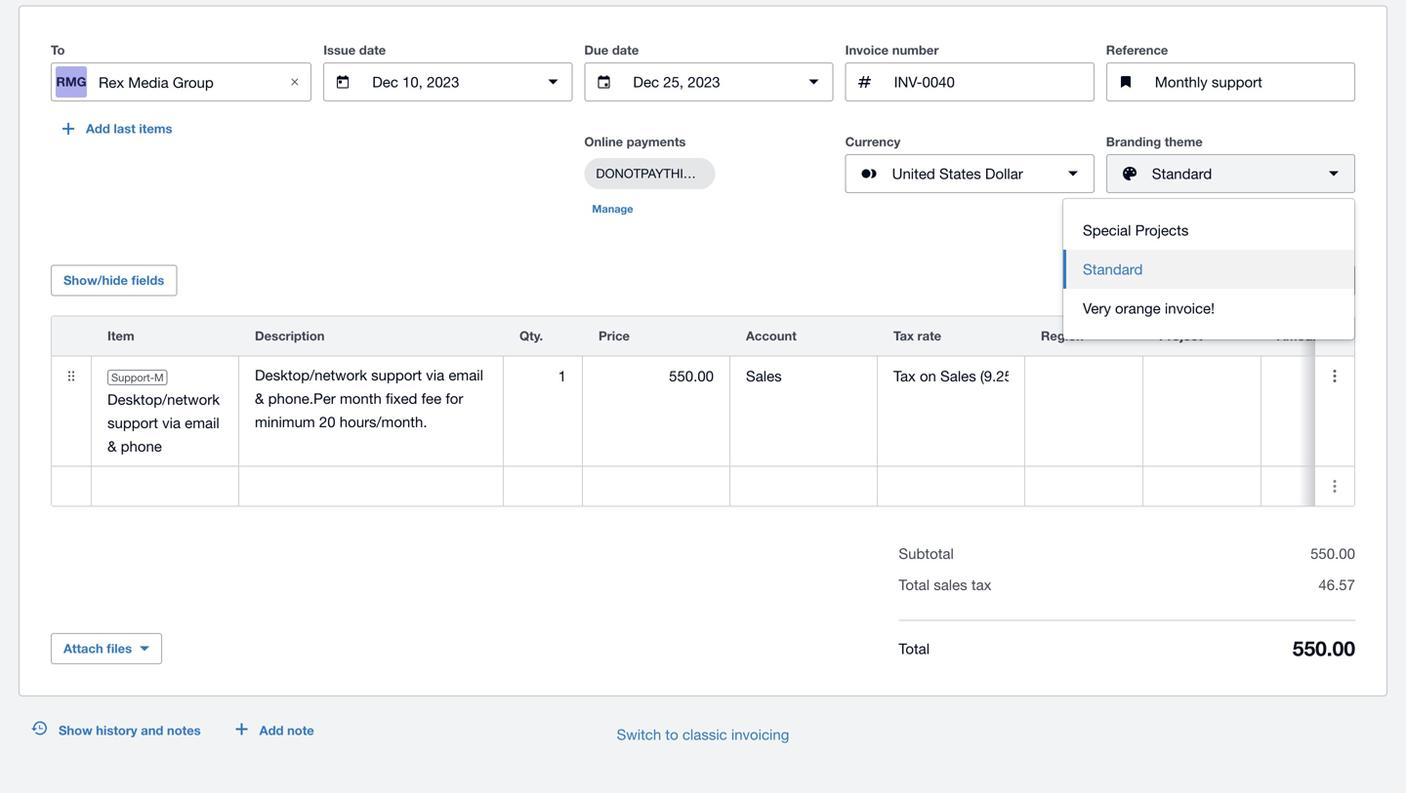 Task type: locate. For each thing, give the bounding box(es) containing it.
drag and drop line image
[[52, 357, 91, 396]]

more line item options image
[[1315, 357, 1354, 396], [1315, 467, 1354, 506]]

1 amount field from the top
[[1262, 358, 1406, 395]]

Account text field
[[730, 358, 877, 395]]

special projects
[[1083, 222, 1189, 239]]

1 vertical spatial total
[[899, 640, 930, 657]]

1 quantity field from the top
[[504, 358, 582, 395]]

&
[[107, 438, 117, 455]]

tax
[[1241, 273, 1260, 288], [893, 329, 914, 344]]

add for add last items
[[86, 121, 110, 136]]

invoice!
[[1165, 300, 1215, 317]]

media
[[128, 74, 169, 91]]

2 amount field from the top
[[1262, 468, 1406, 505]]

group
[[1063, 199, 1354, 340]]

classic
[[682, 727, 727, 744]]

standard inside popup button
[[1152, 165, 1212, 182]]

tax inside invoice line item list element
[[893, 329, 914, 344]]

1 vertical spatial price field
[[583, 468, 729, 505]]

currency
[[845, 134, 900, 150]]

0 horizontal spatial add
[[86, 121, 110, 136]]

1 horizontal spatial more date options image
[[794, 63, 833, 102]]

reference
[[1106, 43, 1168, 58]]

2 more date options image from the left
[[794, 63, 833, 102]]

very
[[1083, 300, 1111, 317]]

standard down theme
[[1152, 165, 1212, 182]]

add note
[[259, 724, 314, 739]]

0 horizontal spatial standard
[[1083, 261, 1143, 278]]

total down total sales tax
[[899, 640, 930, 657]]

desktop/network
[[107, 391, 220, 408]]

Invoice number text field
[[892, 64, 1093, 101]]

1 price field from the top
[[583, 358, 729, 395]]

0 vertical spatial tax
[[1241, 273, 1260, 288]]

payments
[[627, 134, 686, 150]]

0 vertical spatial total
[[899, 577, 930, 594]]

standard inside button
[[1083, 261, 1143, 278]]

0 horizontal spatial date
[[359, 43, 386, 58]]

0 horizontal spatial tax
[[893, 329, 914, 344]]

very orange invoice!
[[1083, 300, 1215, 317]]

date
[[359, 43, 386, 58], [612, 43, 639, 58]]

amount field for more line item options icon associated with description text box
[[1262, 468, 1406, 505]]

tax inclusive button
[[1228, 265, 1355, 296]]

rmg
[[56, 74, 86, 89]]

Reference text field
[[1153, 64, 1354, 101]]

1 more date options image from the left
[[534, 63, 573, 102]]

2 total from the top
[[899, 640, 930, 657]]

1 vertical spatial amount field
[[1262, 468, 1406, 505]]

1 horizontal spatial add
[[259, 724, 284, 739]]

last
[[114, 121, 136, 136]]

1 vertical spatial standard
[[1083, 261, 1143, 278]]

1 more line item options image from the top
[[1315, 357, 1354, 396]]

1 vertical spatial more line item options image
[[1315, 467, 1354, 506]]

1 horizontal spatial tax
[[1241, 273, 1260, 288]]

1 horizontal spatial standard
[[1152, 165, 1212, 182]]

none field "inventory item"
[[92, 467, 238, 506]]

total for total
[[899, 640, 930, 657]]

very orange invoice! button
[[1063, 289, 1354, 328]]

add for add note
[[259, 724, 284, 739]]

date right due
[[612, 43, 639, 58]]

2 date from the left
[[612, 43, 639, 58]]

list box
[[1063, 199, 1354, 340]]

add
[[86, 121, 110, 136], [259, 724, 284, 739]]

1 vertical spatial add
[[259, 724, 284, 739]]

1 vertical spatial tax
[[893, 329, 914, 344]]

total
[[899, 577, 930, 594], [899, 640, 930, 657]]

550.00 down 46.57
[[1293, 637, 1355, 661]]

add left note on the left
[[259, 724, 284, 739]]

m
[[154, 372, 164, 384]]

and
[[141, 724, 163, 739]]

550.00
[[1310, 545, 1355, 563], [1293, 637, 1355, 661]]

tax left rate
[[893, 329, 914, 344]]

0 vertical spatial more line item options image
[[1315, 357, 1354, 396]]

files
[[107, 642, 132, 657]]

add left last
[[86, 121, 110, 136]]

0 vertical spatial add
[[86, 121, 110, 136]]

invoice line item list element
[[51, 316, 1406, 507]]

1 horizontal spatial date
[[612, 43, 639, 58]]

are
[[1286, 245, 1305, 260]]

tax for tax inclusive
[[1241, 273, 1260, 288]]

None field
[[92, 357, 238, 466], [730, 357, 877, 396], [878, 357, 1024, 396], [1025, 357, 1142, 396], [1143, 357, 1261, 396], [92, 467, 238, 506], [92, 357, 238, 466]]

rate
[[917, 329, 941, 344]]

invoice number
[[845, 43, 939, 58]]

notes
[[167, 724, 201, 739]]

account
[[746, 329, 797, 344]]

fields
[[131, 273, 164, 288]]

more line item options image for desktop/network support via email & phone.per month fixed fee for minimum 20 hours/month. text box
[[1315, 357, 1354, 396]]

1 date from the left
[[359, 43, 386, 58]]

standard down special
[[1083, 261, 1143, 278]]

date right issue
[[359, 43, 386, 58]]

add note button
[[224, 716, 326, 747]]

Issue date text field
[[370, 64, 526, 101]]

more date options image
[[534, 63, 573, 102], [794, 63, 833, 102]]

show history and notes
[[59, 724, 201, 739]]

qty.
[[519, 329, 543, 344]]

total down the subtotal
[[899, 577, 930, 594]]

states
[[939, 165, 981, 182]]

standard button
[[1063, 250, 1354, 289]]

0 horizontal spatial more date options image
[[534, 63, 573, 102]]

none field account
[[730, 357, 877, 396]]

invoicing
[[731, 727, 789, 744]]

price field for description text box
[[583, 468, 729, 505]]

0 vertical spatial quantity field
[[504, 358, 582, 395]]

group
[[173, 74, 214, 91]]

2 price field from the top
[[583, 468, 729, 505]]

united
[[892, 165, 935, 182]]

0 vertical spatial standard
[[1152, 165, 1212, 182]]

2 more line item options image from the top
[[1315, 467, 1354, 506]]

tracking-categories-autocompleter text field
[[1025, 358, 1142, 395]]

special projects button
[[1063, 211, 1354, 250]]

tax inside popup button
[[1241, 273, 1260, 288]]

2 quantity field from the top
[[504, 468, 582, 505]]

rex media group
[[99, 74, 214, 91]]

standard
[[1152, 165, 1212, 182], [1083, 261, 1143, 278]]

standard button
[[1106, 154, 1355, 193]]

amount
[[1277, 329, 1325, 344]]

standard for standard button
[[1083, 261, 1143, 278]]

switch
[[617, 727, 661, 744]]

tax down amounts
[[1241, 273, 1260, 288]]

550.00 up 46.57
[[1310, 545, 1355, 563]]

united states dollar
[[892, 165, 1023, 182]]

sales
[[934, 577, 967, 594]]

Description text field
[[239, 357, 503, 441]]

Amount field
[[1262, 358, 1406, 395], [1262, 468, 1406, 505]]

invoice number element
[[845, 63, 1094, 102]]

Quantity field
[[504, 358, 582, 395], [504, 468, 582, 505]]

more line item options element
[[1315, 317, 1354, 356]]

0 vertical spatial amount field
[[1262, 358, 1406, 395]]

online
[[584, 134, 623, 150]]

1 total from the top
[[899, 577, 930, 594]]

standard for standard popup button
[[1152, 165, 1212, 182]]

Price field
[[583, 358, 729, 395], [583, 468, 729, 505]]

0 vertical spatial price field
[[583, 358, 729, 395]]

1 vertical spatial quantity field
[[504, 468, 582, 505]]

Tax rate text field
[[878, 358, 1024, 395]]



Task type: describe. For each thing, give the bounding box(es) containing it.
price field for desktop/network support via email & phone.per month fixed fee for minimum 20 hours/month. text box
[[583, 358, 729, 395]]

item
[[107, 329, 134, 344]]

due
[[584, 43, 609, 58]]

show/hide fields button
[[51, 265, 177, 296]]

price
[[599, 329, 630, 344]]

branding
[[1106, 134, 1161, 150]]

inclusive
[[1264, 273, 1313, 288]]

close image
[[276, 63, 315, 102]]

quantity field for description text box price field
[[504, 468, 582, 505]]

rex
[[99, 74, 124, 91]]

tax for tax rate
[[893, 329, 914, 344]]

dollar
[[985, 165, 1023, 182]]

support-m desktop/network support via email & phone
[[107, 372, 220, 455]]

number
[[892, 43, 939, 58]]

tax rate
[[893, 329, 941, 344]]

via
[[162, 415, 181, 432]]

none field tracking-categories-autocompleter
[[1025, 357, 1142, 396]]

group containing special projects
[[1063, 199, 1354, 340]]

support-
[[111, 372, 154, 384]]

Due date text field
[[631, 64, 787, 101]]

email
[[185, 415, 219, 432]]

united states dollar button
[[845, 154, 1094, 193]]

show/hide
[[63, 273, 128, 288]]

amount field for more line item options icon for desktop/network support via email & phone.per month fixed fee for minimum 20 hours/month. text box
[[1262, 358, 1406, 395]]

subtotal
[[899, 545, 954, 563]]

switch to classic invoicing button
[[601, 716, 805, 755]]

amounts
[[1228, 245, 1283, 260]]

add last items button
[[51, 113, 184, 145]]

list box containing special projects
[[1063, 199, 1354, 340]]

project-autocompleter text field
[[1143, 358, 1261, 395]]

add last items
[[86, 121, 172, 136]]

items
[[139, 121, 172, 136]]

due date
[[584, 43, 639, 58]]

online payments
[[584, 134, 686, 150]]

support
[[107, 415, 158, 432]]

quantity field for desktop/network support via email & phone.per month fixed fee for minimum 20 hours/month. text box's price field
[[504, 358, 582, 395]]

region
[[1041, 329, 1084, 344]]

branding theme
[[1106, 134, 1203, 150]]

tax
[[971, 577, 991, 594]]

amounts are
[[1228, 245, 1305, 260]]

history
[[96, 724, 137, 739]]

switch to classic invoicing
[[617, 727, 789, 744]]

date for issue date
[[359, 43, 386, 58]]

attach
[[63, 642, 103, 657]]

1 vertical spatial 550.00
[[1293, 637, 1355, 661]]

tax inclusive
[[1241, 273, 1313, 288]]

more line item options image for description text box
[[1315, 467, 1354, 506]]

0 vertical spatial 550.00
[[1310, 545, 1355, 563]]

theme
[[1165, 134, 1203, 150]]

total for total sales tax
[[899, 577, 930, 594]]

description
[[255, 329, 325, 344]]

special
[[1083, 222, 1131, 239]]

show
[[59, 724, 92, 739]]

orange
[[1115, 300, 1161, 317]]

attach files button
[[51, 634, 162, 665]]

46.57
[[1319, 577, 1355, 594]]

issue
[[323, 43, 356, 58]]

more date options image for due date
[[794, 63, 833, 102]]

invoice
[[845, 43, 889, 58]]

projects
[[1135, 222, 1189, 239]]

manage
[[592, 203, 633, 215]]

attach files
[[63, 642, 132, 657]]

none field tax rate
[[878, 357, 1024, 396]]

issue date
[[323, 43, 386, 58]]

show/hide fields
[[63, 273, 164, 288]]

none field project-autocompleter
[[1143, 357, 1261, 396]]

note
[[287, 724, 314, 739]]

to
[[51, 43, 65, 58]]

show history and notes button
[[20, 716, 213, 747]]

project
[[1159, 329, 1203, 344]]

phone
[[121, 438, 162, 455]]

manage button
[[584, 197, 641, 221]]

date for due date
[[612, 43, 639, 58]]

to
[[665, 727, 678, 744]]

Inventory item text field
[[92, 468, 238, 505]]

Description text field
[[239, 468, 503, 505]]

more date options image for issue date
[[534, 63, 573, 102]]

total sales tax
[[899, 577, 991, 594]]



Task type: vqa. For each thing, say whether or not it's contained in the screenshot.
Description text field related to the Quantity Field related to Amount field for More line item options image
yes



